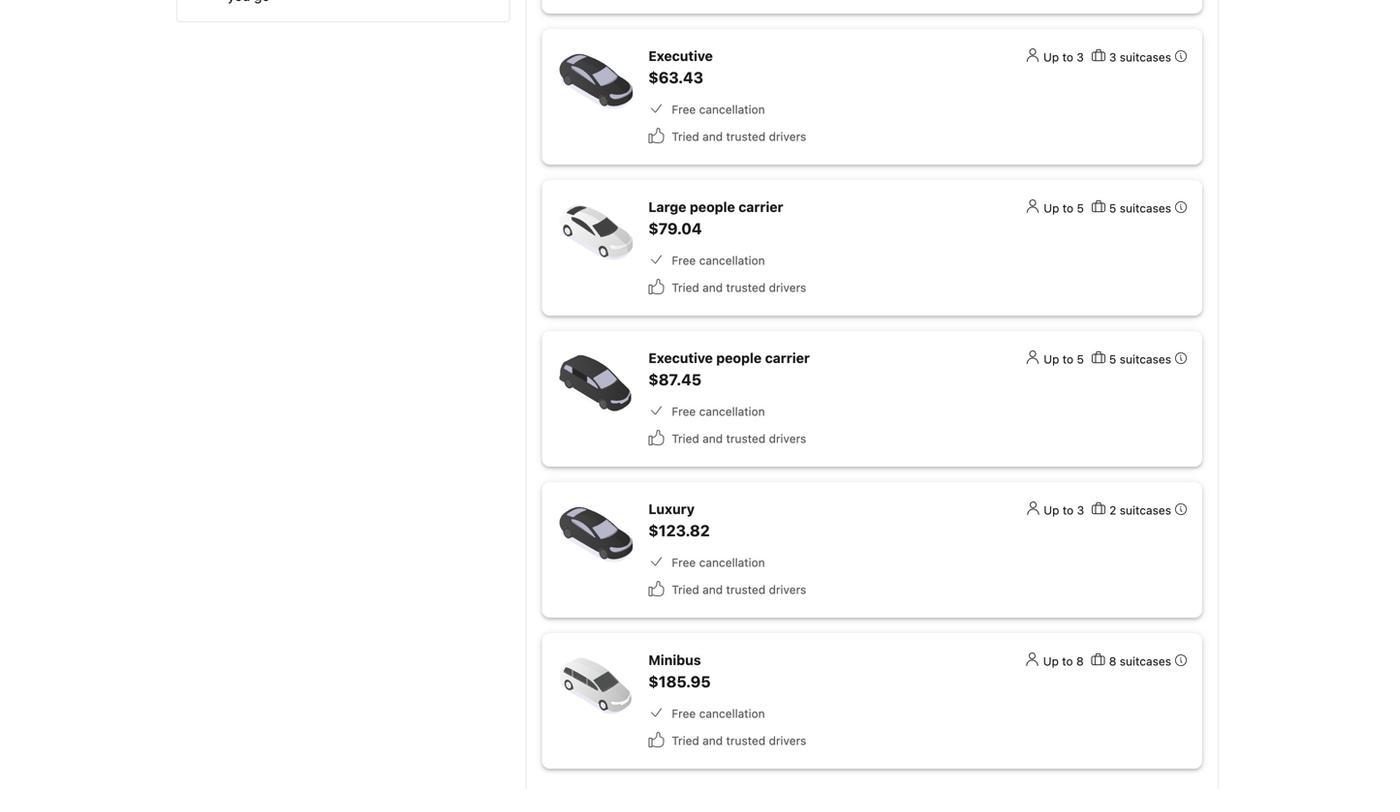 Task type: locate. For each thing, give the bounding box(es) containing it.
people inside executive people carrier $87.45
[[716, 350, 762, 366]]

tried and trusted drivers down $123.82
[[672, 583, 806, 597]]

suitcases for $79.04
[[1120, 202, 1171, 215]]

0 vertical spatial up to 5
[[1044, 202, 1084, 215]]

suitcases for $123.82
[[1120, 504, 1171, 517]]

4 to from the top
[[1063, 504, 1074, 517]]

and down $185.95
[[703, 734, 723, 748]]

minibus
[[648, 653, 701, 669]]

large people carrier $79.04
[[648, 199, 783, 238]]

people
[[690, 199, 735, 215], [716, 350, 762, 366]]

and down $63.43
[[703, 130, 723, 143]]

carrier for $79.04
[[739, 199, 783, 215]]

free cancellation down executive people carrier $87.45
[[672, 405, 765, 419]]

luxury
[[648, 501, 695, 517]]

free down $123.82
[[672, 556, 696, 570]]

cancellation down $123.82
[[699, 556, 765, 570]]

trusted for $79.04
[[726, 281, 766, 295]]

free cancellation down large people carrier $79.04
[[672, 254, 765, 267]]

4 drivers from the top
[[769, 583, 806, 597]]

up to 3 left 2
[[1044, 504, 1084, 517]]

1 vertical spatial people
[[716, 350, 762, 366]]

trusted
[[726, 130, 766, 143], [726, 281, 766, 295], [726, 432, 766, 446], [726, 583, 766, 597], [726, 734, 766, 748]]

drivers for $79.04
[[769, 281, 806, 295]]

cancellation for $79.04
[[699, 254, 765, 267]]

3 free from the top
[[672, 405, 696, 419]]

up to 5
[[1044, 202, 1084, 215], [1044, 353, 1084, 366]]

2
[[1109, 504, 1116, 517]]

5 to from the top
[[1062, 655, 1073, 669]]

carrier for $87.45
[[765, 350, 810, 366]]

cancellation down $185.95
[[699, 707, 765, 721]]

free
[[672, 103, 696, 116], [672, 254, 696, 267], [672, 405, 696, 419], [672, 556, 696, 570], [672, 707, 696, 721]]

executive inside executive people carrier $87.45
[[648, 350, 713, 366]]

$185.95
[[648, 673, 711, 691]]

4 free from the top
[[672, 556, 696, 570]]

free down $63.43
[[672, 103, 696, 116]]

1 tried and trusted drivers from the top
[[672, 130, 806, 143]]

cancellation down executive people carrier $87.45
[[699, 405, 765, 419]]

8 suitcases
[[1109, 655, 1171, 669]]

3 suitcases from the top
[[1120, 353, 1171, 366]]

up to 3 for $63.43
[[1043, 50, 1084, 64]]

0 vertical spatial carrier
[[739, 199, 783, 215]]

2 to from the top
[[1063, 202, 1074, 215]]

3 cancellation from the top
[[699, 405, 765, 419]]

to for $123.82
[[1063, 504, 1074, 517]]

executive
[[648, 48, 713, 64], [648, 350, 713, 366]]

4 tried and trusted drivers from the top
[[672, 583, 806, 597]]

and down large people carrier $79.04
[[703, 281, 723, 295]]

cancellation
[[699, 103, 765, 116], [699, 254, 765, 267], [699, 405, 765, 419], [699, 556, 765, 570], [699, 707, 765, 721]]

tried and trusted drivers down $185.95
[[672, 734, 806, 748]]

1 vertical spatial executive
[[648, 350, 713, 366]]

free cancellation for $79.04
[[672, 254, 765, 267]]

1 up to 5 from the top
[[1044, 202, 1084, 215]]

4 free cancellation from the top
[[672, 556, 765, 570]]

executive up $63.43
[[648, 48, 713, 64]]

tried and trusted drivers
[[672, 130, 806, 143], [672, 281, 806, 295], [672, 432, 806, 446], [672, 583, 806, 597], [672, 734, 806, 748]]

2 drivers from the top
[[769, 281, 806, 295]]

tried for $63.43
[[672, 130, 699, 143]]

to
[[1062, 50, 1073, 64], [1063, 202, 1074, 215], [1063, 353, 1074, 366], [1063, 504, 1074, 517], [1062, 655, 1073, 669]]

up to 3
[[1043, 50, 1084, 64], [1044, 504, 1084, 517]]

free cancellation down $185.95
[[672, 707, 765, 721]]

1 drivers from the top
[[769, 130, 806, 143]]

drivers for $63.43
[[769, 130, 806, 143]]

trusted for $123.82
[[726, 583, 766, 597]]

free down $87.45
[[672, 405, 696, 419]]

cancellation down $63.43
[[699, 103, 765, 116]]

cancellation for $185.95
[[699, 707, 765, 721]]

up
[[1043, 50, 1059, 64], [1044, 202, 1059, 215], [1044, 353, 1059, 366], [1044, 504, 1059, 517], [1043, 655, 1059, 669]]

3 free cancellation from the top
[[672, 405, 765, 419]]

1 tried from the top
[[672, 130, 699, 143]]

2 free cancellation from the top
[[672, 254, 765, 267]]

5 suitcases
[[1109, 202, 1171, 215], [1109, 353, 1171, 366]]

tried down $185.95
[[672, 734, 699, 748]]

tried for $87.45
[[672, 432, 699, 446]]

large
[[648, 199, 686, 215]]

2 cancellation from the top
[[699, 254, 765, 267]]

8 right up to 8
[[1109, 655, 1116, 669]]

1 5 suitcases from the top
[[1109, 202, 1171, 215]]

3 tried from the top
[[672, 432, 699, 446]]

3 tried and trusted drivers from the top
[[672, 432, 806, 446]]

2 tried and trusted drivers from the top
[[672, 281, 806, 295]]

3 and from the top
[[703, 432, 723, 446]]

2 8 from the left
[[1109, 655, 1116, 669]]

free cancellation down $63.43
[[672, 103, 765, 116]]

3
[[1077, 50, 1084, 64], [1109, 50, 1116, 64], [1077, 504, 1084, 517]]

carrier inside large people carrier $79.04
[[739, 199, 783, 215]]

2 tried from the top
[[672, 281, 699, 295]]

minibus $185.95
[[648, 653, 711, 691]]

tried down $123.82
[[672, 583, 699, 597]]

5 tried and trusted drivers from the top
[[672, 734, 806, 748]]

3 trusted from the top
[[726, 432, 766, 446]]

8
[[1076, 655, 1084, 669], [1109, 655, 1116, 669]]

5 free cancellation from the top
[[672, 707, 765, 721]]

0 vertical spatial people
[[690, 199, 735, 215]]

1 suitcases from the top
[[1120, 50, 1171, 64]]

8 left 8 suitcases
[[1076, 655, 1084, 669]]

1 horizontal spatial 8
[[1109, 655, 1116, 669]]

4 and from the top
[[703, 583, 723, 597]]

free down $79.04
[[672, 254, 696, 267]]

5 trusted from the top
[[726, 734, 766, 748]]

1 free cancellation from the top
[[672, 103, 765, 116]]

2 5 suitcases from the top
[[1109, 353, 1171, 366]]

2 suitcases from the top
[[1120, 202, 1171, 215]]

0 vertical spatial 5 suitcases
[[1109, 202, 1171, 215]]

executive people carrier $87.45
[[648, 350, 810, 389]]

and down executive people carrier $87.45
[[703, 432, 723, 446]]

4 trusted from the top
[[726, 583, 766, 597]]

tried and trusted drivers for $79.04
[[672, 281, 806, 295]]

drivers
[[769, 130, 806, 143], [769, 281, 806, 295], [769, 432, 806, 446], [769, 583, 806, 597], [769, 734, 806, 748]]

1 vertical spatial up to 5
[[1044, 353, 1084, 366]]

tried and trusted drivers down executive people carrier $87.45
[[672, 432, 806, 446]]

people for $79.04
[[690, 199, 735, 215]]

1 trusted from the top
[[726, 130, 766, 143]]

free cancellation for $185.95
[[672, 707, 765, 721]]

and down $123.82
[[703, 583, 723, 597]]

and for $123.82
[[703, 583, 723, 597]]

1 vertical spatial up to 3
[[1044, 504, 1084, 517]]

carrier inside executive people carrier $87.45
[[765, 350, 810, 366]]

tried for $123.82
[[672, 583, 699, 597]]

tried and trusted drivers for $87.45
[[672, 432, 806, 446]]

to for $87.45
[[1063, 353, 1074, 366]]

cancellation down large people carrier $79.04
[[699, 254, 765, 267]]

free cancellation for $123.82
[[672, 556, 765, 570]]

suitcases
[[1120, 50, 1171, 64], [1120, 202, 1171, 215], [1120, 353, 1171, 366], [1120, 504, 1171, 517], [1120, 655, 1171, 669]]

2 up to 5 from the top
[[1044, 353, 1084, 366]]

free cancellation down $123.82
[[672, 556, 765, 570]]

0 vertical spatial executive
[[648, 48, 713, 64]]

0 horizontal spatial 8
[[1076, 655, 1084, 669]]

up to 5 for $79.04
[[1044, 202, 1084, 215]]

free for $63.43
[[672, 103, 696, 116]]

1 free from the top
[[672, 103, 696, 116]]

drivers for $185.95
[[769, 734, 806, 748]]

up for $123.82
[[1044, 504, 1059, 517]]

1 vertical spatial carrier
[[765, 350, 810, 366]]

2 executive from the top
[[648, 350, 713, 366]]

free down $185.95
[[672, 707, 696, 721]]

2 free from the top
[[672, 254, 696, 267]]

4 cancellation from the top
[[699, 556, 765, 570]]

free cancellation
[[672, 103, 765, 116], [672, 254, 765, 267], [672, 405, 765, 419], [672, 556, 765, 570], [672, 707, 765, 721]]

tried and trusted drivers up large people carrier $79.04
[[672, 130, 806, 143]]

suitcases for $63.43
[[1120, 50, 1171, 64]]

executive for $87.45
[[648, 350, 713, 366]]

up for $79.04
[[1044, 202, 1059, 215]]

and
[[703, 130, 723, 143], [703, 281, 723, 295], [703, 432, 723, 446], [703, 583, 723, 597], [703, 734, 723, 748]]

tried down $63.43
[[672, 130, 699, 143]]

5 suitcases for $87.45
[[1109, 353, 1171, 366]]

3 to from the top
[[1063, 353, 1074, 366]]

tried
[[672, 130, 699, 143], [672, 281, 699, 295], [672, 432, 699, 446], [672, 583, 699, 597], [672, 734, 699, 748]]

trusted for $87.45
[[726, 432, 766, 446]]

5
[[1077, 202, 1084, 215], [1109, 202, 1116, 215], [1077, 353, 1084, 366], [1109, 353, 1116, 366]]

tried for $185.95
[[672, 734, 699, 748]]

2 and from the top
[[703, 281, 723, 295]]

5 free from the top
[[672, 707, 696, 721]]

5 suitcases for $79.04
[[1109, 202, 1171, 215]]

tried and trusted drivers down large people carrier $79.04
[[672, 281, 806, 295]]

tried and trusted drivers for $185.95
[[672, 734, 806, 748]]

5 suitcases from the top
[[1120, 655, 1171, 669]]

4 suitcases from the top
[[1120, 504, 1171, 517]]

1 and from the top
[[703, 130, 723, 143]]

tried down $87.45
[[672, 432, 699, 446]]

1 vertical spatial 5 suitcases
[[1109, 353, 1171, 366]]

up to 3 left 3 suitcases
[[1043, 50, 1084, 64]]

5 cancellation from the top
[[699, 707, 765, 721]]

executive up $87.45
[[648, 350, 713, 366]]

1 up to 3 from the top
[[1043, 50, 1084, 64]]

carrier
[[739, 199, 783, 215], [765, 350, 810, 366]]

0 vertical spatial up to 3
[[1043, 50, 1084, 64]]

tried down $79.04
[[672, 281, 699, 295]]

1 to from the top
[[1062, 50, 1073, 64]]

2 up to 3 from the top
[[1044, 504, 1084, 517]]

5 drivers from the top
[[769, 734, 806, 748]]

suitcases for $87.45
[[1120, 353, 1171, 366]]

up for $63.43
[[1043, 50, 1059, 64]]

1 cancellation from the top
[[699, 103, 765, 116]]

1 executive from the top
[[648, 48, 713, 64]]

5 tried from the top
[[672, 734, 699, 748]]

and for $185.95
[[703, 734, 723, 748]]

5 and from the top
[[703, 734, 723, 748]]

4 tried from the top
[[672, 583, 699, 597]]

people inside large people carrier $79.04
[[690, 199, 735, 215]]

2 trusted from the top
[[726, 281, 766, 295]]

3 drivers from the top
[[769, 432, 806, 446]]



Task type: describe. For each thing, give the bounding box(es) containing it.
cancellation for $63.43
[[699, 103, 765, 116]]

tried and trusted drivers for $123.82
[[672, 583, 806, 597]]

trusted for $63.43
[[726, 130, 766, 143]]

trusted for $185.95
[[726, 734, 766, 748]]

free cancellation for $63.43
[[672, 103, 765, 116]]

up for $87.45
[[1044, 353, 1059, 366]]

up for $185.95
[[1043, 655, 1059, 669]]

and for $63.43
[[703, 130, 723, 143]]

people for $87.45
[[716, 350, 762, 366]]

$79.04
[[648, 219, 702, 238]]

up to 5 for $87.45
[[1044, 353, 1084, 366]]

free cancellation for $87.45
[[672, 405, 765, 419]]

drivers for $87.45
[[769, 432, 806, 446]]

luxury $123.82
[[648, 501, 710, 540]]

executive for $63.43
[[648, 48, 713, 64]]

cancellation for $87.45
[[699, 405, 765, 419]]

$123.82
[[648, 522, 710, 540]]

and for $79.04
[[703, 281, 723, 295]]

free for $123.82
[[672, 556, 696, 570]]

executive $63.43
[[648, 48, 713, 87]]

free for $87.45
[[672, 405, 696, 419]]

up to 8
[[1043, 655, 1084, 669]]

2 suitcases
[[1109, 504, 1171, 517]]

and for $87.45
[[703, 432, 723, 446]]

$63.43
[[648, 68, 703, 87]]

to for $79.04
[[1063, 202, 1074, 215]]

3 for $63.43
[[1077, 50, 1084, 64]]

tried and trusted drivers for $63.43
[[672, 130, 806, 143]]

1 8 from the left
[[1076, 655, 1084, 669]]

drivers for $123.82
[[769, 583, 806, 597]]

suitcases for $185.95
[[1120, 655, 1171, 669]]

free for $185.95
[[672, 707, 696, 721]]

to for $63.43
[[1062, 50, 1073, 64]]

3 for $123.82
[[1077, 504, 1084, 517]]

to for $185.95
[[1062, 655, 1073, 669]]

free for $79.04
[[672, 254, 696, 267]]

$87.45
[[648, 371, 702, 389]]

cancellation for $123.82
[[699, 556, 765, 570]]

up to 3 for $123.82
[[1044, 504, 1084, 517]]

tried for $79.04
[[672, 281, 699, 295]]

3 suitcases
[[1109, 50, 1171, 64]]



Task type: vqa. For each thing, say whether or not it's contained in the screenshot.
$185.95's Tried
yes



